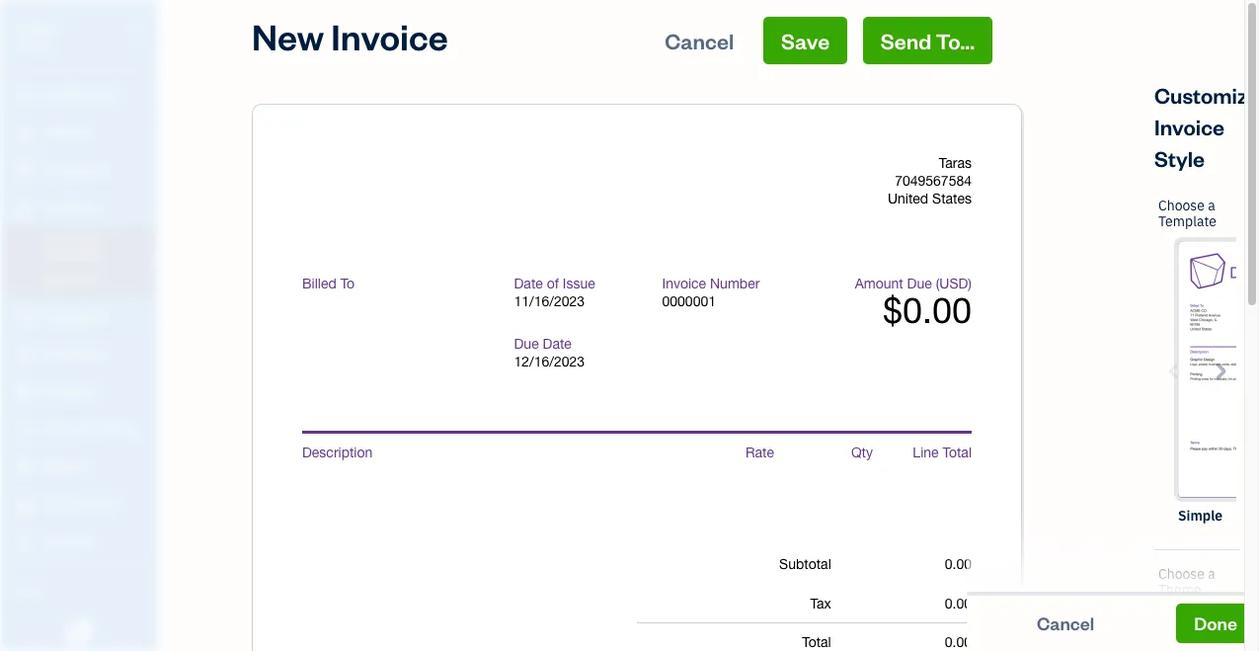Task type: locate. For each thing, give the bounding box(es) containing it.
date left of
[[514, 276, 543, 291]]

taras up owner
[[16, 18, 55, 38]]

2 vertical spatial invoice
[[662, 276, 706, 291]]

date up 12/16/2023
[[543, 336, 572, 352]]

choose up color
[[1159, 565, 1205, 583]]

template
[[1159, 212, 1217, 230]]

owner
[[16, 40, 52, 54]]

amount
[[855, 276, 904, 291]]

0 vertical spatial cancel button
[[647, 17, 752, 64]]

2 choose from the top
[[1159, 565, 1205, 583]]

a right theme
[[1208, 565, 1216, 583]]

due up 12/16/2023
[[514, 336, 539, 352]]

1 vertical spatial choose
[[1159, 565, 1205, 583]]

1 vertical spatial due
[[514, 336, 539, 352]]

choose inside 'choose a theme color'
[[1159, 565, 1205, 583]]

1 vertical spatial taras
[[939, 155, 972, 171]]

line
[[913, 445, 939, 460]]

tax
[[811, 596, 832, 612]]

1 choose from the top
[[1159, 197, 1205, 214]]

choose inside choose a template
[[1159, 197, 1205, 214]]

1 vertical spatial invoice
[[1155, 113, 1225, 140]]

1 horizontal spatial taras
[[939, 155, 972, 171]]

1 vertical spatial a
[[1208, 565, 1216, 583]]

total down tax
[[802, 634, 832, 650]]

to...
[[936, 27, 975, 54]]

1 horizontal spatial total
[[943, 445, 972, 460]]

0 vertical spatial 0.00
[[945, 556, 972, 572]]

due left (
[[907, 276, 932, 291]]

choose down style
[[1159, 197, 1205, 214]]

1 vertical spatial cancel button
[[967, 604, 1165, 643]]

estimate image
[[13, 161, 37, 181]]

1 vertical spatial total
[[802, 634, 832, 650]]

of
[[547, 276, 559, 291]]

usd
[[940, 276, 968, 291]]

choose
[[1159, 197, 1205, 214], [1159, 565, 1205, 583]]

main element
[[0, 0, 222, 651]]

due inside amount due ( usd ) $0.00
[[907, 276, 932, 291]]

0 vertical spatial a
[[1208, 197, 1216, 214]]

total right line
[[943, 445, 972, 460]]

a inside choose a template
[[1208, 197, 1216, 214]]

invoice
[[331, 13, 448, 59], [1155, 113, 1225, 140], [662, 276, 706, 291]]

1 horizontal spatial due
[[907, 276, 932, 291]]

a inside 'choose a theme color'
[[1208, 565, 1216, 583]]

a
[[1208, 197, 1216, 214], [1208, 565, 1216, 583]]

choose a template
[[1159, 197, 1217, 230]]

done button
[[1177, 604, 1256, 643]]

purple image
[[1159, 627, 1177, 651]]

a for choose a theme color
[[1208, 565, 1216, 583]]

simple
[[1179, 507, 1223, 525]]

due date 12/16/2023
[[514, 336, 585, 369]]

freshbooks image
[[63, 619, 95, 643]]

0 horizontal spatial invoice
[[331, 13, 448, 59]]

taras
[[16, 18, 55, 38], [939, 155, 972, 171]]

0 horizontal spatial cancel
[[665, 27, 734, 54]]

0 vertical spatial choose
[[1159, 197, 1205, 214]]

cancel button
[[647, 17, 752, 64], [967, 604, 1165, 643]]

states
[[933, 191, 972, 206]]

$0.00
[[883, 289, 972, 331]]

0 horizontal spatial due
[[514, 336, 539, 352]]

taras up 7049567584
[[939, 155, 972, 171]]

date
[[514, 276, 543, 291], [543, 336, 572, 352]]

choose for template
[[1159, 197, 1205, 214]]

save
[[781, 27, 830, 54]]

invoice for new
[[331, 13, 448, 59]]

0 horizontal spatial total
[[802, 634, 832, 650]]

1 a from the top
[[1208, 197, 1216, 214]]

2 a from the top
[[1208, 565, 1216, 583]]

cancel
[[665, 27, 734, 54], [1037, 612, 1095, 634]]

0.00
[[945, 556, 972, 572], [945, 596, 972, 612], [945, 634, 972, 650]]

invoice inside customize invoice style
[[1155, 113, 1225, 140]]

due
[[907, 276, 932, 291], [514, 336, 539, 352]]

invoice for customize
[[1155, 113, 1225, 140]]

0 vertical spatial invoice
[[331, 13, 448, 59]]

total
[[943, 445, 972, 460], [802, 634, 832, 650]]

1 0.00 from the top
[[945, 556, 972, 572]]

taras inside taras 7049567584 united states
[[939, 155, 972, 171]]

0 horizontal spatial taras
[[16, 18, 55, 38]]

0 vertical spatial taras
[[16, 18, 55, 38]]

invoice image
[[13, 199, 37, 218]]

1 vertical spatial 0.00
[[945, 596, 972, 612]]

0 vertical spatial due
[[907, 276, 932, 291]]

send to... button
[[863, 17, 993, 64]]

2 0.00 from the top
[[945, 596, 972, 612]]

0 horizontal spatial cancel button
[[647, 17, 752, 64]]

1 vertical spatial date
[[543, 336, 572, 352]]

due inside due date 12/16/2023
[[514, 336, 539, 352]]

qty
[[852, 445, 873, 460]]

color
[[1159, 597, 1192, 614]]

taras inside main element
[[16, 18, 55, 38]]

money image
[[13, 457, 37, 477]]

Client text field
[[304, 302, 492, 336]]

2 vertical spatial 0.00
[[945, 634, 972, 650]]

a down customize invoice style
[[1208, 197, 1216, 214]]

new invoice
[[252, 13, 448, 59]]

1 horizontal spatial cancel
[[1037, 612, 1095, 634]]

rate
[[746, 445, 775, 460]]

number
[[710, 276, 760, 291]]

2 horizontal spatial invoice
[[1155, 113, 1225, 140]]

payment image
[[13, 307, 37, 327]]

subtotal
[[780, 556, 832, 572]]



Task type: describe. For each thing, give the bounding box(es) containing it.
)
[[968, 276, 972, 291]]

billed to
[[302, 276, 355, 291]]

12/16/2023
[[514, 354, 585, 369]]

0 vertical spatial total
[[943, 445, 972, 460]]

billed
[[302, 276, 337, 291]]

3 0.00 from the top
[[945, 634, 972, 650]]

theme
[[1159, 581, 1202, 599]]

send
[[881, 27, 932, 54]]

choose a template element
[[1155, 182, 1241, 550]]

expense image
[[13, 345, 37, 365]]

12/16/2023 button
[[514, 353, 633, 370]]

save button
[[764, 17, 848, 64]]

a for choose a template
[[1208, 197, 1216, 214]]

1 horizontal spatial invoice
[[662, 276, 706, 291]]

client image
[[13, 123, 37, 143]]

date inside due date 12/16/2023
[[543, 336, 572, 352]]

date of issue
[[514, 276, 595, 291]]

0 vertical spatial cancel
[[665, 27, 734, 54]]

invoice number
[[662, 276, 760, 291]]

report image
[[13, 532, 37, 552]]

customize
[[1155, 81, 1260, 109]]

line total
[[913, 445, 972, 460]]

taras 7049567584 united states
[[888, 155, 972, 206]]

next image
[[1209, 359, 1232, 382]]

amount due ( usd ) $0.00
[[855, 276, 972, 331]]

Enter an Invoice # text field
[[662, 293, 718, 309]]

dashboard image
[[13, 86, 37, 106]]

7049567584
[[895, 173, 972, 189]]

project image
[[13, 382, 37, 402]]

chart image
[[13, 495, 37, 515]]

0 vertical spatial date
[[514, 276, 543, 291]]

1 vertical spatial cancel
[[1037, 612, 1095, 634]]

choose a theme color element
[[1154, 550, 1260, 651]]

previous image
[[1164, 359, 1186, 382]]

choose a theme color
[[1159, 565, 1216, 614]]

taras owner
[[16, 18, 55, 54]]

taras for customize invoice style
[[16, 18, 55, 38]]

to
[[340, 276, 355, 291]]

customize invoice style
[[1155, 81, 1260, 172]]

apps image
[[15, 583, 152, 599]]

issue
[[563, 276, 595, 291]]

description
[[302, 445, 373, 460]]

choose for theme
[[1159, 565, 1205, 583]]

Issue date in MM/DD/YYYY format text field
[[514, 293, 633, 309]]

send to...
[[881, 27, 975, 54]]

taras for choose a theme color
[[939, 155, 972, 171]]

1 horizontal spatial cancel button
[[967, 604, 1165, 643]]

united
[[888, 191, 929, 206]]

timer image
[[13, 420, 37, 440]]

done
[[1195, 612, 1238, 634]]

(
[[936, 276, 940, 291]]

style
[[1155, 144, 1205, 172]]

new
[[252, 13, 324, 59]]



Task type: vqa. For each thing, say whether or not it's contained in the screenshot.
2nd the # from the bottom of the Equipment Clean (2%) # 1 Cost of Tools (2%) # 2 in the bottom of the page
no



